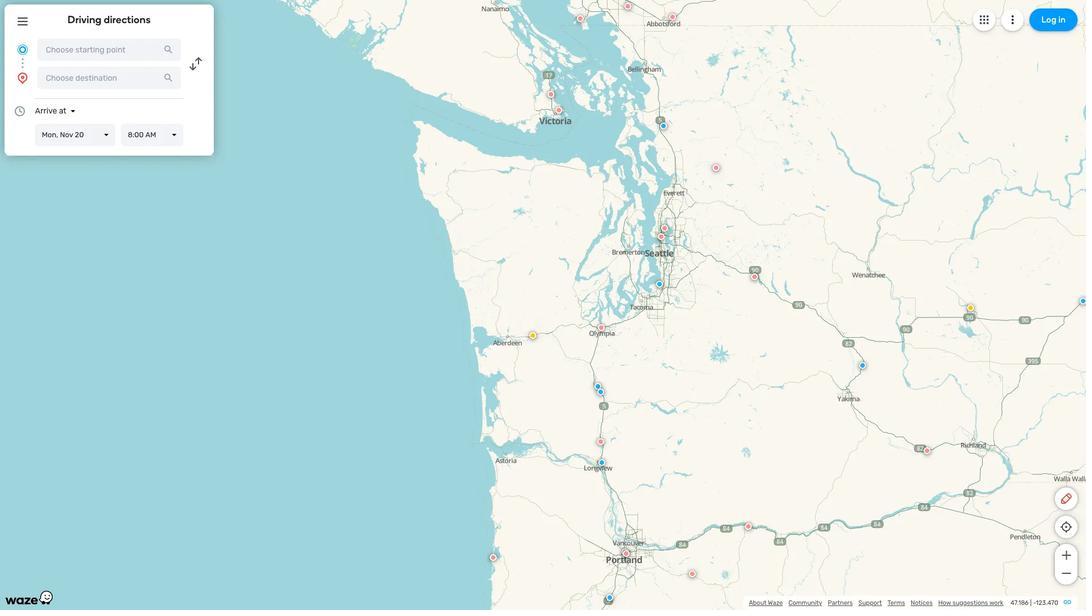 Task type: describe. For each thing, give the bounding box(es) containing it.
clock image
[[13, 105, 27, 118]]

partners
[[828, 600, 853, 608]]

zoom in image
[[1059, 549, 1073, 563]]

partners link
[[828, 600, 853, 608]]

8:00 am list box
[[121, 124, 183, 147]]

arrive at
[[35, 106, 66, 116]]

zoom out image
[[1059, 567, 1073, 581]]

|
[[1030, 600, 1032, 608]]

-
[[1033, 600, 1036, 608]]

current location image
[[16, 43, 29, 57]]

mon, nov 20
[[42, 131, 84, 139]]

waze
[[768, 600, 783, 608]]

notices
[[911, 600, 933, 608]]

0 vertical spatial police image
[[662, 255, 669, 262]]

police image
[[660, 123, 667, 130]]

link image
[[1063, 598, 1072, 608]]

notices link
[[911, 600, 933, 608]]

20
[[75, 131, 84, 139]]

work
[[989, 600, 1003, 608]]

driving directions
[[68, 14, 151, 26]]

directions
[[104, 14, 151, 26]]

driving
[[68, 14, 102, 26]]

1 vertical spatial police image
[[648, 286, 654, 293]]

about waze link
[[749, 600, 783, 608]]

8:00
[[128, 131, 144, 139]]

Choose destination text field
[[37, 67, 181, 89]]



Task type: locate. For each thing, give the bounding box(es) containing it.
police image
[[662, 255, 669, 262], [648, 286, 654, 293]]

0 horizontal spatial police image
[[648, 286, 654, 293]]

arrive
[[35, 106, 57, 116]]

1 horizontal spatial police image
[[662, 255, 669, 262]]

road closed image
[[666, 16, 673, 23], [562, 103, 569, 110], [624, 549, 631, 556], [490, 555, 497, 562]]

terms link
[[887, 600, 905, 608]]

hazard image
[[1050, 539, 1057, 546]]

community link
[[788, 600, 822, 608]]

8:00 am
[[128, 131, 156, 139]]

support
[[858, 600, 882, 608]]

location image
[[16, 71, 29, 85]]

at
[[59, 106, 66, 116]]

community
[[788, 600, 822, 608]]

Choose starting point text field
[[37, 38, 181, 61]]

how
[[938, 600, 951, 608]]

about waze community partners support terms notices how suggestions work
[[749, 600, 1003, 608]]

nov
[[60, 131, 73, 139]]

47.186
[[1011, 600, 1029, 608]]

terms
[[887, 600, 905, 608]]

support link
[[858, 600, 882, 608]]

road closed image
[[627, 1, 634, 8], [548, 91, 554, 98], [665, 223, 671, 230], [598, 325, 605, 331]]

pencil image
[[1059, 493, 1073, 506]]

am
[[145, 131, 156, 139]]

hazard image
[[529, 333, 536, 339]]

about
[[749, 600, 767, 608]]

mon, nov 20 list box
[[35, 124, 115, 147]]

suggestions
[[953, 600, 988, 608]]

mon,
[[42, 131, 58, 139]]

47.186 | -123.470
[[1011, 600, 1058, 608]]

123.470
[[1036, 600, 1058, 608]]

how suggestions work link
[[938, 600, 1003, 608]]



Task type: vqa. For each thing, say whether or not it's contained in the screenshot.
the middle road closed icon
yes



